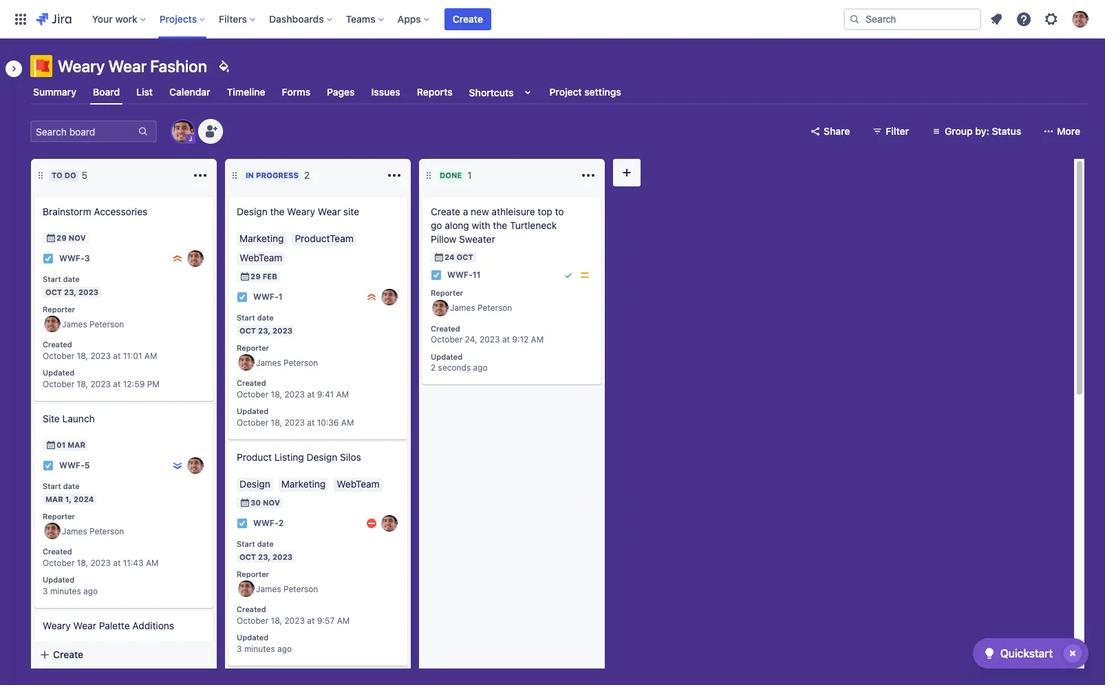 Task type: describe. For each thing, give the bounding box(es) containing it.
29 february 2024 image
[[240, 271, 251, 282]]

october for october 18, 2023 at 9:41 am
[[237, 390, 269, 400]]

settings
[[585, 86, 621, 98]]

2 vertical spatial task image
[[43, 648, 54, 659]]

palette
[[99, 620, 130, 632]]

start inside start date mar 1, 2024
[[43, 482, 61, 491]]

weary wear palette additions
[[43, 620, 174, 632]]

column actions menu image for 1
[[580, 167, 597, 184]]

at for 11:01
[[113, 351, 121, 361]]

date down 'wwf-1' link
[[257, 313, 274, 322]]

filter button
[[864, 120, 918, 142]]

2023 down wwf-3 link at the left top of page
[[78, 288, 99, 296]]

reporter down wwf-6 link
[[43, 667, 75, 676]]

along
[[445, 220, 469, 231]]

list
[[136, 86, 153, 98]]

dashboards button
[[265, 8, 338, 30]]

at for 9:41
[[307, 390, 315, 400]]

wwf- for 11
[[447, 270, 473, 280]]

james peterson up created october 18, 2023 at 9:57 am
[[256, 584, 318, 595]]

Search field
[[844, 8, 982, 30]]

weary for weary wear palette additions
[[43, 620, 71, 632]]

james peterson image up created october 18, 2023 at 9:41 am
[[238, 355, 255, 371]]

share button
[[802, 120, 859, 142]]

to
[[555, 206, 564, 218]]

start date oct 23, 2023 for design
[[237, 313, 293, 335]]

18, for october 18, 2023 at 9:57 am
[[271, 616, 282, 626]]

am for october 24, 2023 at 9:12 am
[[531, 335, 544, 345]]

created october 18, 2023 at 11:43 am
[[43, 548, 159, 569]]

23, for design
[[258, 326, 271, 335]]

project settings
[[550, 86, 621, 98]]

apps button
[[394, 8, 435, 30]]

6
[[84, 649, 90, 659]]

01
[[56, 441, 66, 450]]

9:57
[[317, 616, 335, 626]]

1 vertical spatial weary
[[287, 206, 315, 218]]

peterson up created october 24, 2023 at 9:12 am
[[478, 303, 512, 313]]

create inside 'create a new athleisure top to go along with the turtleneck pillow sweater'
[[431, 206, 460, 218]]

updated 2 seconds ago
[[431, 352, 488, 373]]

wwf-5 link
[[59, 460, 90, 472]]

pages
[[327, 86, 355, 98]]

start down wwf-3 link at the left top of page
[[43, 275, 61, 284]]

james peterson up created october 18, 2023 at 9:41 am
[[256, 358, 318, 368]]

30 november 2023 image
[[240, 498, 251, 509]]

peterson up created october 18, 2023 at 9:57 am
[[284, 584, 318, 595]]

lowest image
[[172, 461, 183, 472]]

projects button
[[155, 8, 211, 30]]

to do 5
[[52, 169, 88, 181]]

created october 18, 2023 at 9:57 am
[[237, 605, 350, 626]]

launch
[[62, 413, 95, 425]]

october for october 18, 2023 at 11:43 am
[[43, 558, 75, 569]]

am for october 18, 2023 at 11:01 am
[[144, 351, 157, 361]]

shortcuts
[[469, 86, 514, 98]]

create inside primary element
[[453, 13, 483, 24]]

wwf-11 link
[[447, 269, 481, 281]]

created for october 24, 2023 at 9:12 am
[[431, 324, 460, 333]]

2 column actions menu image from the left
[[386, 167, 403, 184]]

medium high image
[[366, 518, 377, 529]]

james down wwf-11 link
[[450, 303, 475, 313]]

12:59
[[123, 379, 145, 390]]

peterson up created october 18, 2023 at 9:41 am
[[284, 358, 318, 368]]

0 vertical spatial 3
[[84, 254, 90, 264]]

filter
[[886, 125, 909, 137]]

0 vertical spatial medium image
[[580, 270, 591, 281]]

sweater
[[459, 233, 495, 245]]

james down 1,
[[62, 526, 87, 537]]

created october 24, 2023 at 9:12 am
[[431, 324, 544, 345]]

october for october 18, 2023 at 9:57 am
[[237, 616, 269, 626]]

oct down 'wwf-1' link
[[240, 326, 256, 335]]

projects
[[160, 13, 197, 24]]

24 oct
[[445, 253, 473, 262]]

column actions menu image for 5
[[192, 167, 209, 184]]

wwf- for 5
[[59, 461, 84, 471]]

pillow
[[431, 233, 457, 245]]

30
[[251, 498, 261, 507]]

james peterson image right medium high icon
[[381, 516, 398, 532]]

add people image
[[202, 123, 219, 140]]

calendar
[[169, 86, 210, 98]]

at for 11:43
[[113, 558, 121, 569]]

summary
[[33, 86, 76, 98]]

5 inside 'link'
[[84, 461, 90, 471]]

do
[[64, 171, 76, 180]]

create button inside primary element
[[445, 8, 491, 30]]

additions
[[132, 620, 174, 632]]

james peterson up created october 24, 2023 at 9:12 am
[[450, 303, 512, 313]]

done
[[440, 171, 462, 180]]

wwf-1 link
[[253, 291, 283, 303]]

your work button
[[88, 8, 151, 30]]

1,
[[65, 495, 72, 504]]

reporter down 1,
[[43, 512, 75, 521]]

start down wwf-2 link on the bottom of the page
[[237, 540, 255, 549]]

james peterson image down start date mar 1, 2024
[[44, 523, 61, 540]]

0 vertical spatial start date oct 23, 2023
[[43, 275, 99, 296]]

shortcuts button
[[467, 80, 539, 105]]

wwf- for 1
[[253, 292, 279, 302]]

date down wwf-3 link at the left top of page
[[63, 275, 80, 284]]

dismiss quickstart image
[[1062, 643, 1084, 665]]

date down wwf-2 link on the bottom of the page
[[257, 540, 274, 549]]

board
[[93, 86, 120, 98]]

1 for wwf-1
[[279, 292, 283, 302]]

reporter down wwf-3 link at the left top of page
[[43, 305, 75, 314]]

2 for wwf-2
[[279, 519, 284, 529]]

top
[[538, 206, 553, 218]]

check image
[[981, 646, 998, 662]]

10:36
[[317, 418, 339, 428]]

teams button
[[342, 8, 389, 30]]

design the weary wear site
[[237, 206, 359, 218]]

work
[[115, 13, 137, 24]]

2023 for october 18, 2023 at 11:43 am
[[90, 558, 111, 569]]

banner containing your work
[[0, 0, 1106, 39]]

2023 for october 18, 2023 at 9:57 am
[[285, 616, 305, 626]]

nov for 29 nov
[[69, 233, 86, 242]]

brainstorm accessories
[[43, 206, 148, 218]]

with
[[472, 220, 491, 231]]

18, for october 18, 2023 at 11:01 am
[[77, 351, 88, 361]]

updated inside updated october 18, 2023 at 12:59 pm
[[43, 368, 74, 377]]

site
[[43, 413, 60, 425]]

in progress 2
[[246, 169, 310, 181]]

created october 18, 2023 at 11:01 am
[[43, 340, 157, 361]]

filters
[[219, 13, 247, 24]]

oct down wwf-2 link on the bottom of the page
[[240, 553, 256, 562]]

peterson up the created october 18, 2023 at 11:43 am
[[90, 526, 124, 537]]

2023 for october 18, 2023 at 11:01 am
[[90, 351, 111, 361]]

set background color image
[[216, 58, 232, 74]]

am for october 18, 2023 at 9:41 am
[[336, 390, 349, 400]]

at for 10:36
[[307, 418, 315, 428]]

24
[[445, 253, 455, 262]]

turtleneck
[[510, 220, 557, 231]]

james up the created october 18, 2023 at 11:01 am on the left of page
[[62, 319, 87, 330]]

0 horizontal spatial the
[[270, 206, 285, 218]]

reports
[[417, 86, 453, 98]]

0 horizontal spatial ago
[[83, 586, 98, 597]]

updated down the created october 18, 2023 at 11:43 am
[[43, 576, 74, 585]]

status
[[992, 125, 1022, 137]]

2 for updated 2 seconds ago
[[431, 363, 436, 373]]

2023 for october 18, 2023 at 9:41 am
[[285, 390, 305, 400]]

primary element
[[8, 0, 844, 38]]

at for 9:12
[[502, 335, 510, 345]]

filters button
[[215, 8, 261, 30]]

wwf-6 link
[[59, 648, 90, 660]]

2023 down wwf-2 link on the bottom of the page
[[273, 553, 293, 562]]

forms link
[[279, 80, 313, 105]]

a
[[463, 206, 468, 218]]

october for october 18, 2023 at 12:59 pm
[[43, 379, 75, 390]]

01 mar
[[56, 441, 85, 450]]

help image
[[1016, 11, 1033, 27]]

fashion
[[150, 56, 207, 76]]

group by: status
[[945, 125, 1022, 137]]

project
[[550, 86, 582, 98]]

james up created october 18, 2023 at 9:41 am
[[256, 358, 281, 368]]

accessories
[[94, 206, 148, 218]]

0 vertical spatial 5
[[82, 169, 88, 181]]

18, for october 18, 2023 at 9:41 am
[[271, 390, 282, 400]]

search image
[[849, 13, 860, 24]]

18, for october 18, 2023 at 12:59 pm
[[77, 379, 88, 390]]

1 vertical spatial updated 3 minutes ago
[[237, 633, 292, 655]]

updated down created october 18, 2023 at 9:57 am
[[237, 633, 269, 642]]

created october 18, 2023 at 9:41 am
[[237, 379, 349, 400]]

peterson up the created october 18, 2023 at 11:01 am on the left of page
[[90, 319, 124, 330]]

settings image
[[1044, 11, 1060, 27]]

go
[[431, 220, 442, 231]]

0 vertical spatial design
[[237, 206, 268, 218]]

2023 down 'wwf-1' link
[[273, 326, 293, 335]]

james up created october 18, 2023 at 9:57 am
[[256, 584, 281, 595]]

updated inside updated 2 seconds ago
[[431, 352, 463, 361]]

created for october 18, 2023 at 9:41 am
[[237, 379, 266, 388]]

wwf-2
[[253, 519, 284, 529]]

forms
[[282, 86, 311, 98]]

create a new athleisure top to go along with the turtleneck pillow sweater
[[431, 206, 564, 245]]

start down 'wwf-1' link
[[237, 313, 255, 322]]

2 horizontal spatial wear
[[318, 206, 341, 218]]

reports link
[[414, 80, 455, 105]]

brainstorm
[[43, 206, 91, 218]]

share
[[824, 125, 850, 137]]

task image for brainstorm accessories
[[43, 253, 54, 264]]

james peterson image left 'add people' icon
[[172, 120, 194, 142]]

29 nov
[[56, 233, 86, 242]]



Task type: vqa. For each thing, say whether or not it's contained in the screenshot.
You'Re In A Team-Managed Project
no



Task type: locate. For each thing, give the bounding box(es) containing it.
1 vertical spatial 5
[[84, 461, 90, 471]]

2 vertical spatial 23,
[[258, 553, 271, 562]]

wwf- down 24 oct
[[447, 270, 473, 280]]

at for 9:57
[[307, 616, 315, 626]]

29
[[56, 233, 67, 242], [251, 272, 261, 281]]

0 horizontal spatial 29
[[56, 233, 67, 242]]

task image down 30 november 2023 icon
[[237, 518, 248, 529]]

23, down wwf-3 link at the left top of page
[[64, 288, 76, 296]]

wear up 6
[[73, 620, 96, 632]]

column actions menu image
[[192, 167, 209, 184], [386, 167, 403, 184], [580, 167, 597, 184]]

0 vertical spatial highest image
[[172, 253, 183, 264]]

task image down 29 february 2024 image
[[237, 292, 248, 303]]

1 vertical spatial wear
[[318, 206, 341, 218]]

jira image
[[36, 11, 71, 27], [36, 11, 71, 27]]

1 horizontal spatial 3
[[84, 254, 90, 264]]

weary up board
[[58, 56, 105, 76]]

0 horizontal spatial mar
[[45, 495, 63, 504]]

0 horizontal spatial column actions menu image
[[192, 167, 209, 184]]

18, inside updated october 18, 2023 at 12:59 pm
[[77, 379, 88, 390]]

1 vertical spatial 1
[[279, 292, 283, 302]]

2023 inside created october 18, 2023 at 9:57 am
[[285, 616, 305, 626]]

2 vertical spatial ago
[[277, 644, 292, 655]]

1 column actions menu image from the left
[[192, 167, 209, 184]]

october inside the created october 18, 2023 at 11:43 am
[[43, 558, 75, 569]]

1 vertical spatial ago
[[83, 586, 98, 597]]

0 vertical spatial mar
[[68, 441, 85, 450]]

create
[[453, 13, 483, 24], [431, 206, 460, 218], [53, 649, 83, 661]]

2 vertical spatial wear
[[73, 620, 96, 632]]

start date oct 23, 2023 for product
[[237, 540, 293, 562]]

october inside created october 18, 2023 at 9:41 am
[[237, 390, 269, 400]]

create button
[[445, 8, 491, 30], [31, 643, 217, 668]]

2023 for october 24, 2023 at 9:12 am
[[480, 335, 500, 345]]

1 horizontal spatial create button
[[445, 8, 491, 30]]

1
[[468, 169, 472, 181], [279, 292, 283, 302]]

0 horizontal spatial updated 3 minutes ago
[[43, 576, 98, 597]]

am for october 18, 2023 at 11:43 am
[[146, 558, 159, 569]]

1 vertical spatial start date oct 23, 2023
[[237, 313, 293, 335]]

task image left wwf-3 link at the left top of page
[[43, 253, 54, 264]]

task image
[[237, 292, 248, 303], [237, 518, 248, 529], [43, 648, 54, 659]]

0 vertical spatial the
[[270, 206, 285, 218]]

9:12
[[512, 335, 529, 345]]

at inside the created october 18, 2023 at 11:43 am
[[113, 558, 121, 569]]

by:
[[976, 125, 990, 137]]

0 vertical spatial updated 3 minutes ago
[[43, 576, 98, 597]]

wwf-3 link
[[59, 253, 90, 265]]

issues
[[371, 86, 400, 98]]

0 vertical spatial task image
[[237, 292, 248, 303]]

1 horizontal spatial minutes
[[244, 644, 275, 655]]

1 horizontal spatial nov
[[263, 498, 280, 507]]

mar
[[68, 441, 85, 450], [45, 495, 63, 504]]

18, inside the created october 18, 2023 at 11:01 am
[[77, 351, 88, 361]]

0 horizontal spatial create button
[[31, 643, 217, 668]]

task image for product
[[237, 518, 248, 529]]

to
[[52, 171, 62, 180]]

dashboards
[[269, 13, 324, 24]]

mar left 1,
[[45, 495, 63, 504]]

18, inside created october 18, 2023 at 9:41 am
[[271, 390, 282, 400]]

quickstart button
[[973, 639, 1089, 669]]

18, inside the created october 18, 2023 at 11:43 am
[[77, 558, 88, 569]]

1 horizontal spatial highest image
[[366, 292, 377, 303]]

18, inside updated october 18, 2023 at 10:36 am
[[271, 418, 282, 428]]

create column image
[[619, 165, 635, 181]]

banner
[[0, 0, 1106, 39]]

1 horizontal spatial column actions menu image
[[386, 167, 403, 184]]

your work
[[92, 13, 137, 24]]

created inside the created october 18, 2023 at 11:01 am
[[43, 340, 72, 349]]

at inside updated october 18, 2023 at 10:36 am
[[307, 418, 315, 428]]

am inside created october 18, 2023 at 9:41 am
[[336, 390, 349, 400]]

feb
[[263, 272, 277, 281]]

at left 9:12
[[502, 335, 510, 345]]

created inside created october 18, 2023 at 9:41 am
[[237, 379, 266, 388]]

october
[[431, 335, 463, 345], [43, 351, 75, 361], [43, 379, 75, 390], [237, 390, 269, 400], [237, 418, 269, 428], [43, 558, 75, 569], [237, 616, 269, 626]]

james peterson image
[[172, 120, 194, 142], [238, 355, 255, 371], [381, 516, 398, 532], [44, 523, 61, 540]]

weary up wwf-6 on the bottom left of page
[[43, 620, 71, 632]]

wwf-11
[[447, 270, 481, 280]]

october inside updated october 18, 2023 at 10:36 am
[[237, 418, 269, 428]]

updated inside updated october 18, 2023 at 10:36 am
[[237, 407, 269, 416]]

list link
[[134, 80, 156, 105]]

tab list
[[22, 80, 1097, 105]]

1 vertical spatial 29
[[251, 272, 261, 281]]

the right with
[[493, 220, 508, 231]]

task image for site launch
[[43, 461, 54, 472]]

30 nov
[[251, 498, 280, 507]]

group
[[945, 125, 973, 137]]

done 1
[[440, 169, 472, 181]]

calendar link
[[167, 80, 213, 105]]

wwf- down the weary wear palette additions
[[59, 649, 84, 659]]

am right 10:36
[[341, 418, 354, 428]]

18, for october 18, 2023 at 11:43 am
[[77, 558, 88, 569]]

2024
[[74, 495, 94, 504]]

created inside created october 24, 2023 at 9:12 am
[[431, 324, 460, 333]]

done image
[[563, 270, 574, 281]]

1 vertical spatial highest image
[[366, 292, 377, 303]]

october for october 24, 2023 at 9:12 am
[[431, 335, 463, 345]]

reporter down wwf-2 link on the bottom of the page
[[237, 570, 269, 579]]

task image
[[43, 253, 54, 264], [431, 270, 442, 281], [43, 461, 54, 472]]

1 horizontal spatial the
[[493, 220, 508, 231]]

1 vertical spatial minutes
[[244, 644, 275, 655]]

2023
[[78, 288, 99, 296], [273, 326, 293, 335], [480, 335, 500, 345], [90, 351, 111, 361], [90, 379, 111, 390], [285, 390, 305, 400], [285, 418, 305, 428], [273, 553, 293, 562], [90, 558, 111, 569], [285, 616, 305, 626]]

listing
[[275, 452, 304, 463]]

wwf-1
[[253, 292, 283, 302]]

0 horizontal spatial wear
[[73, 620, 96, 632]]

wear up list
[[108, 56, 147, 76]]

11:43
[[123, 558, 144, 569]]

october inside updated october 18, 2023 at 12:59 pm
[[43, 379, 75, 390]]

timeline
[[227, 86, 265, 98]]

18, for october 18, 2023 at 10:36 am
[[271, 418, 282, 428]]

0 horizontal spatial nov
[[69, 233, 86, 242]]

teams
[[346, 13, 376, 24]]

2023 up updated october 18, 2023 at 10:36 am in the left of the page
[[285, 390, 305, 400]]

0 horizontal spatial design
[[237, 206, 268, 218]]

at inside created october 24, 2023 at 9:12 am
[[502, 335, 510, 345]]

james peterson up the created october 18, 2023 at 11:43 am
[[62, 526, 124, 537]]

your profile and settings image
[[1072, 11, 1089, 27]]

23, down 'wwf-1' link
[[258, 326, 271, 335]]

column actions menu image left done
[[386, 167, 403, 184]]

start date mar 1, 2024
[[43, 482, 94, 504]]

2 right progress
[[304, 169, 310, 181]]

at left the 9:57 at the bottom
[[307, 616, 315, 626]]

pages link
[[324, 80, 358, 105]]

ago inside updated 2 seconds ago
[[473, 363, 488, 373]]

3 down '29 nov'
[[84, 254, 90, 264]]

create button right the apps popup button
[[445, 8, 491, 30]]

minutes down created october 18, 2023 at 9:57 am
[[244, 644, 275, 655]]

task image for design
[[237, 292, 248, 303]]

2 horizontal spatial ago
[[473, 363, 488, 373]]

pm
[[147, 379, 160, 390]]

11:01
[[123, 351, 142, 361]]

start down wwf-5 'link'
[[43, 482, 61, 491]]

2 vertical spatial start date oct 23, 2023
[[237, 540, 293, 562]]

create right the apps popup button
[[453, 13, 483, 24]]

1 vertical spatial nov
[[263, 498, 280, 507]]

1 vertical spatial 23,
[[258, 326, 271, 335]]

1 vertical spatial 3
[[43, 586, 48, 597]]

updated up seconds
[[431, 352, 463, 361]]

task image for create a new athleisure top to go along with the turtleneck pillow sweater
[[431, 270, 442, 281]]

0 vertical spatial create button
[[445, 8, 491, 30]]

1 vertical spatial task image
[[237, 518, 248, 529]]

mar right the 01
[[68, 441, 85, 450]]

minutes down the created october 18, 2023 at 11:43 am
[[50, 586, 81, 597]]

nov up the wwf-3
[[69, 233, 86, 242]]

2 horizontal spatial 3
[[237, 644, 242, 655]]

2023 inside the created october 18, 2023 at 11:01 am
[[90, 351, 111, 361]]

1 vertical spatial design
[[307, 452, 337, 463]]

start
[[43, 275, 61, 284], [237, 313, 255, 322], [43, 482, 61, 491], [237, 540, 255, 549]]

3 down created october 18, 2023 at 9:57 am
[[237, 644, 242, 655]]

james peterson image
[[187, 251, 204, 267], [381, 289, 398, 306], [432, 300, 449, 316], [44, 316, 61, 333], [187, 458, 204, 474], [238, 581, 255, 598]]

wwf- down '29 nov'
[[59, 254, 84, 264]]

oct right '24'
[[457, 253, 473, 262]]

2 vertical spatial 2
[[279, 519, 284, 529]]

1 horizontal spatial medium image
[[580, 270, 591, 281]]

created inside created october 18, 2023 at 9:57 am
[[237, 605, 266, 614]]

1 horizontal spatial design
[[307, 452, 337, 463]]

5 right do
[[82, 169, 88, 181]]

created inside the created october 18, 2023 at 11:43 am
[[43, 548, 72, 556]]

updated october 18, 2023 at 10:36 am
[[237, 407, 354, 428]]

am right 11:01
[[144, 351, 157, 361]]

29 feb
[[251, 272, 277, 281]]

reporter down wwf-11 link
[[431, 288, 463, 297]]

1 horizontal spatial 2
[[304, 169, 310, 181]]

am inside created october 24, 2023 at 9:12 am
[[531, 335, 544, 345]]

wwf- down 01 mar
[[59, 461, 84, 471]]

2 vertical spatial weary
[[43, 620, 71, 632]]

task image down 24 october 2023 image
[[431, 270, 442, 281]]

2023 left the 9:57 at the bottom
[[285, 616, 305, 626]]

11
[[473, 270, 481, 280]]

ago down the created october 18, 2023 at 11:43 am
[[83, 586, 98, 597]]

product listing design silos
[[237, 452, 361, 463]]

reporter down 'wwf-1' link
[[237, 343, 269, 352]]

18, left 11:43 on the left bottom of page
[[77, 558, 88, 569]]

2 left seconds
[[431, 363, 436, 373]]

mar inside start date mar 1, 2024
[[45, 495, 63, 504]]

29 february 2024 image
[[240, 271, 251, 282]]

apps
[[398, 13, 421, 24]]

2
[[304, 169, 310, 181], [431, 363, 436, 373], [279, 519, 284, 529]]

01 march 2024 image
[[45, 440, 56, 451], [45, 440, 56, 451]]

1 for done 1
[[468, 169, 472, 181]]

0 horizontal spatial 3
[[43, 586, 48, 597]]

24 october 2023 image
[[434, 252, 445, 263]]

9:41
[[317, 390, 334, 400]]

1 horizontal spatial 1
[[468, 169, 472, 181]]

progress
[[256, 171, 299, 180]]

created for october 18, 2023 at 9:57 am
[[237, 605, 266, 614]]

1 vertical spatial the
[[493, 220, 508, 231]]

product
[[237, 452, 272, 463]]

am for october 18, 2023 at 9:57 am
[[337, 616, 350, 626]]

quickstart
[[1001, 648, 1053, 660]]

0 vertical spatial create
[[453, 13, 483, 24]]

james peterson up the created october 18, 2023 at 11:01 am on the left of page
[[62, 319, 124, 330]]

weary for weary wear fashion
[[58, 56, 105, 76]]

2 horizontal spatial 2
[[431, 363, 436, 373]]

nov for 30 nov
[[263, 498, 280, 507]]

0 vertical spatial weary
[[58, 56, 105, 76]]

at left 11:01
[[113, 351, 121, 361]]

am inside updated october 18, 2023 at 10:36 am
[[341, 418, 354, 428]]

2023 inside the created october 18, 2023 at 11:43 am
[[90, 558, 111, 569]]

0 vertical spatial task image
[[43, 253, 54, 264]]

wwf- for 2
[[253, 519, 279, 529]]

at inside the created october 18, 2023 at 11:01 am
[[113, 351, 121, 361]]

1 horizontal spatial mar
[[68, 441, 85, 450]]

highest image for wwf-1
[[366, 292, 377, 303]]

date up 1,
[[63, 482, 80, 491]]

oct
[[457, 253, 473, 262], [45, 288, 62, 296], [240, 326, 256, 335], [240, 553, 256, 562]]

1 vertical spatial create button
[[31, 643, 217, 668]]

am right the 9:57 at the bottom
[[337, 616, 350, 626]]

0 horizontal spatial medium image
[[191, 648, 202, 659]]

23, down wwf-2 link on the bottom of the page
[[258, 553, 271, 562]]

done image
[[563, 270, 574, 281]]

29 november 2023 image
[[45, 233, 56, 244], [45, 233, 56, 244]]

1 vertical spatial medium image
[[191, 648, 202, 659]]

medium image
[[580, 270, 591, 281], [191, 648, 202, 659]]

created for october 18, 2023 at 11:43 am
[[43, 548, 72, 556]]

updated 3 minutes ago down the created october 18, 2023 at 11:43 am
[[43, 576, 98, 597]]

issues link
[[369, 80, 403, 105]]

silos
[[340, 452, 361, 463]]

1 vertical spatial mar
[[45, 495, 63, 504]]

updated down created october 18, 2023 at 9:41 am
[[237, 407, 269, 416]]

more
[[1057, 125, 1081, 137]]

0 horizontal spatial 2
[[279, 519, 284, 529]]

updated up site
[[43, 368, 74, 377]]

start date oct 23, 2023 down 'wwf-1' link
[[237, 313, 293, 335]]

2023 inside created october 18, 2023 at 9:41 am
[[285, 390, 305, 400]]

summary link
[[30, 80, 79, 105]]

2023 for october 18, 2023 at 10:36 am
[[285, 418, 305, 428]]

0 vertical spatial ago
[[473, 363, 488, 373]]

weary wear fashion
[[58, 56, 207, 76]]

0 vertical spatial 29
[[56, 233, 67, 242]]

nov
[[69, 233, 86, 242], [263, 498, 280, 507]]

0 vertical spatial minutes
[[50, 586, 81, 597]]

at inside created october 18, 2023 at 9:57 am
[[307, 616, 315, 626]]

18, up updated october 18, 2023 at 10:36 am in the left of the page
[[271, 390, 282, 400]]

in
[[246, 171, 254, 180]]

2023 for october 18, 2023 at 12:59 pm
[[90, 379, 111, 390]]

october inside created october 18, 2023 at 9:57 am
[[237, 616, 269, 626]]

wwf-
[[59, 254, 84, 264], [447, 270, 473, 280], [253, 292, 279, 302], [59, 461, 84, 471], [253, 519, 279, 529], [59, 649, 84, 659]]

appswitcher icon image
[[12, 11, 29, 27]]

design left silos
[[307, 452, 337, 463]]

2023 left 11:43 on the left bottom of page
[[90, 558, 111, 569]]

column actions menu image left create column icon
[[580, 167, 597, 184]]

wwf- down 29 feb
[[253, 292, 279, 302]]

highest image for wwf-3
[[172, 253, 183, 264]]

start date oct 23, 2023 down wwf-3 link at the left top of page
[[43, 275, 99, 296]]

more button
[[1035, 120, 1089, 142]]

2023 inside updated october 18, 2023 at 12:59 pm
[[90, 379, 111, 390]]

0 vertical spatial 2
[[304, 169, 310, 181]]

am inside the created october 18, 2023 at 11:43 am
[[146, 558, 159, 569]]

site launch
[[43, 413, 95, 425]]

5
[[82, 169, 88, 181], [84, 461, 90, 471]]

date
[[63, 275, 80, 284], [257, 313, 274, 322], [63, 482, 80, 491], [257, 540, 274, 549]]

am inside created october 18, 2023 at 9:57 am
[[337, 616, 350, 626]]

wwf- inside 'link'
[[59, 461, 84, 471]]

minutes
[[50, 586, 81, 597], [244, 644, 275, 655]]

2 down the 30 nov
[[279, 519, 284, 529]]

2023 inside updated october 18, 2023 at 10:36 am
[[285, 418, 305, 428]]

the inside 'create a new athleisure top to go along with the turtleneck pillow sweater'
[[493, 220, 508, 231]]

october for october 18, 2023 at 11:01 am
[[43, 351, 75, 361]]

0 horizontal spatial 1
[[279, 292, 283, 302]]

24 october 2023 image
[[434, 252, 445, 263]]

wear for weary wear palette additions
[[73, 620, 96, 632]]

tab list containing board
[[22, 80, 1097, 105]]

1 horizontal spatial 29
[[251, 272, 261, 281]]

2 vertical spatial 3
[[237, 644, 242, 655]]

am right 9:12
[[531, 335, 544, 345]]

1 horizontal spatial wear
[[108, 56, 147, 76]]

1 horizontal spatial ago
[[277, 644, 292, 655]]

2023 left the 12:59
[[90, 379, 111, 390]]

0 horizontal spatial highest image
[[172, 253, 183, 264]]

create left 6
[[53, 649, 83, 661]]

sidebar navigation image
[[0, 55, 30, 83]]

your
[[92, 13, 113, 24]]

create button down palette
[[31, 643, 217, 668]]

wear
[[108, 56, 147, 76], [318, 206, 341, 218], [73, 620, 96, 632]]

ago
[[473, 363, 488, 373], [83, 586, 98, 597], [277, 644, 292, 655]]

30 november 2023 image
[[240, 498, 251, 509]]

wwf- for 3
[[59, 254, 84, 264]]

1 vertical spatial create
[[431, 206, 460, 218]]

created for october 18, 2023 at 11:01 am
[[43, 340, 72, 349]]

2 inside updated 2 seconds ago
[[431, 363, 436, 373]]

0 vertical spatial nov
[[69, 233, 86, 242]]

3 down the created october 18, 2023 at 11:43 am
[[43, 586, 48, 597]]

3 column actions menu image from the left
[[580, 167, 597, 184]]

athleisure
[[492, 206, 535, 218]]

date inside start date mar 1, 2024
[[63, 482, 80, 491]]

am inside the created october 18, 2023 at 11:01 am
[[144, 351, 157, 361]]

2023 inside created october 24, 2023 at 9:12 am
[[480, 335, 500, 345]]

am right 11:43 on the left bottom of page
[[146, 558, 159, 569]]

notifications image
[[989, 11, 1005, 27]]

1 horizontal spatial updated 3 minutes ago
[[237, 633, 292, 655]]

18, up "launch"
[[77, 379, 88, 390]]

new
[[471, 206, 489, 218]]

2 vertical spatial task image
[[43, 461, 54, 472]]

october inside the created october 18, 2023 at 11:01 am
[[43, 351, 75, 361]]

wwf-3
[[59, 254, 90, 264]]

29 left feb
[[251, 272, 261, 281]]

29 for 29 feb
[[251, 272, 261, 281]]

at inside updated october 18, 2023 at 12:59 pm
[[113, 379, 121, 390]]

1 vertical spatial task image
[[431, 270, 442, 281]]

0 vertical spatial 1
[[468, 169, 472, 181]]

wear for weary wear fashion
[[108, 56, 147, 76]]

updated
[[431, 352, 463, 361], [43, 368, 74, 377], [237, 407, 269, 416], [43, 576, 74, 585], [237, 633, 269, 642]]

october inside created october 24, 2023 at 9:12 am
[[431, 335, 463, 345]]

am for october 18, 2023 at 10:36 am
[[341, 418, 354, 428]]

29 up the wwf-3
[[56, 233, 67, 242]]

wwf- for 6
[[59, 649, 84, 659]]

wwf-5
[[59, 461, 90, 471]]

29 for 29 nov
[[56, 233, 67, 242]]

ago down created october 18, 2023 at 9:57 am
[[277, 644, 292, 655]]

nov right the 30
[[263, 498, 280, 507]]

1 vertical spatial 2
[[431, 363, 436, 373]]

project settings link
[[547, 80, 624, 105]]

wwf- down the 30 nov
[[253, 519, 279, 529]]

2 horizontal spatial column actions menu image
[[580, 167, 597, 184]]

5 down 01 mar
[[84, 461, 90, 471]]

23, for product
[[258, 553, 271, 562]]

column actions menu image down 'add people' icon
[[192, 167, 209, 184]]

highest image
[[172, 253, 183, 264], [366, 292, 377, 303]]

start date oct 23, 2023
[[43, 275, 99, 296], [237, 313, 293, 335], [237, 540, 293, 562]]

seconds
[[438, 363, 471, 373]]

0 vertical spatial wear
[[108, 56, 147, 76]]

0 vertical spatial 23,
[[64, 288, 76, 296]]

0 horizontal spatial minutes
[[50, 586, 81, 597]]

18, inside created october 18, 2023 at 9:57 am
[[271, 616, 282, 626]]

at left 11:43 on the left bottom of page
[[113, 558, 121, 569]]

2 vertical spatial create
[[53, 649, 83, 661]]

the down progress
[[270, 206, 285, 218]]

18, up updated october 18, 2023 at 12:59 pm
[[77, 351, 88, 361]]

at for 12:59
[[113, 379, 121, 390]]

Search board text field
[[32, 122, 136, 141]]

ago right seconds
[[473, 363, 488, 373]]

at inside created october 18, 2023 at 9:41 am
[[307, 390, 315, 400]]

oct down wwf-3 link at the left top of page
[[45, 288, 62, 296]]

october for october 18, 2023 at 10:36 am
[[237, 418, 269, 428]]



